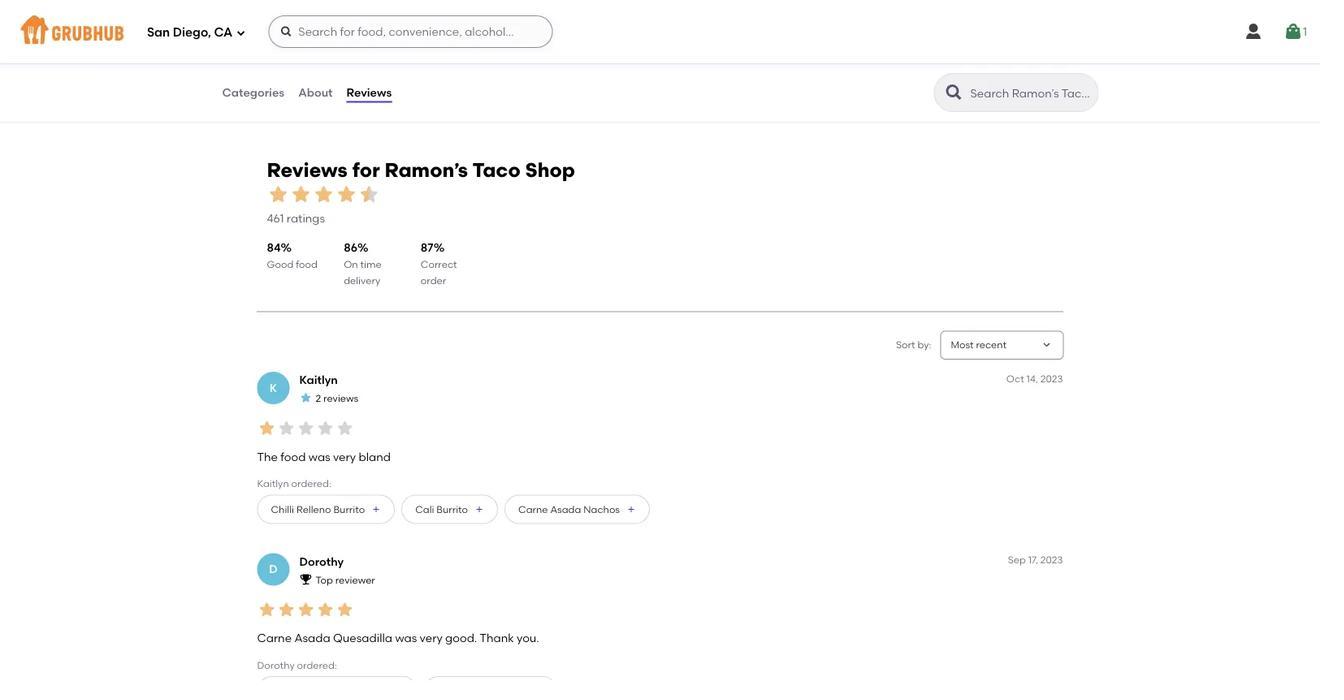 Task type: describe. For each thing, give the bounding box(es) containing it.
delivery
[[344, 275, 380, 287]]

ratings for 43 ratings
[[1037, 73, 1075, 87]]

ihop link
[[245, 12, 495, 31]]

cali
[[415, 504, 434, 515]]

restaurant
[[583, 14, 654, 29]]

sep 17, 2023
[[1008, 554, 1063, 566]]

breakfast for elijah's restaurant
[[558, 35, 603, 47]]

by:
[[918, 339, 932, 351]]

ramon's
[[385, 158, 468, 182]]

taco
[[472, 158, 521, 182]]

san
[[147, 25, 170, 40]]

quesadilla
[[333, 632, 393, 646]]

the food was very bland
[[257, 450, 391, 464]]

about button
[[298, 63, 334, 122]]

ratings for 461 ratings
[[287, 212, 325, 225]]

about
[[298, 86, 333, 99]]

sort
[[896, 339, 915, 351]]

carne asada quesadilla was very good. thank you.
[[257, 632, 539, 646]]

plus icon image for carne asada nachos
[[626, 505, 636, 515]]

elijah's restaurant
[[535, 14, 654, 29]]

2 reviews
[[316, 393, 359, 405]]

reviews for reviews
[[347, 86, 392, 99]]

order
[[421, 275, 446, 287]]

reviews button
[[346, 63, 393, 122]]

461 ratings
[[267, 212, 325, 225]]

20–30
[[826, 55, 854, 67]]

86
[[344, 241, 357, 254]]

correct
[[421, 259, 457, 270]]

86 on time delivery
[[344, 241, 382, 287]]

kaitlyn for kaitlyn
[[299, 373, 338, 387]]

84 good food
[[267, 241, 318, 270]]

kaitlyn ordered:
[[257, 478, 331, 490]]

diego,
[[173, 25, 211, 40]]

trophy icon image
[[299, 573, 312, 586]]

461
[[267, 212, 284, 225]]

burrito inside cali burrito button
[[437, 504, 468, 515]]

43 ratings
[[1021, 73, 1075, 87]]

ihop
[[245, 14, 278, 29]]

43
[[1021, 73, 1034, 87]]

cali burrito
[[415, 504, 468, 515]]

time
[[360, 259, 382, 270]]

1 horizontal spatial svg image
[[1244, 22, 1263, 41]]

87 correct order
[[421, 241, 457, 287]]

2023 for carne asada quesadilla was very good. thank you.
[[1041, 554, 1063, 566]]

caret down icon image
[[1040, 339, 1053, 352]]

you.
[[517, 632, 539, 646]]

20–30 min 4.11 mi
[[826, 55, 874, 81]]

17,
[[1028, 554, 1038, 566]]

Sort by: field
[[951, 338, 1007, 352]]

on
[[344, 259, 358, 270]]

thank
[[480, 632, 514, 646]]

subscription pass image
[[535, 35, 552, 48]]

oct
[[1007, 373, 1024, 385]]

87
[[421, 241, 434, 254]]

0 vertical spatial very
[[333, 450, 356, 464]]

ca
[[214, 25, 233, 40]]

mi for elijah's restaurant
[[556, 70, 568, 81]]

min for ihop
[[276, 55, 294, 67]]

nachos
[[584, 504, 620, 515]]

sep
[[1008, 554, 1026, 566]]

asada for quesadilla
[[294, 632, 330, 646]]

kaitlyn for kaitlyn ordered:
[[257, 478, 289, 490]]

reviews
[[323, 393, 359, 405]]

4.11
[[826, 70, 840, 81]]

bland
[[359, 450, 391, 464]]

elijah's restaurant link
[[535, 12, 785, 31]]

d
[[269, 563, 278, 577]]

carne asada nachos
[[518, 504, 620, 515]]

categories button
[[221, 63, 285, 122]]

min for elijah's restaurant
[[564, 55, 581, 67]]

good.
[[445, 632, 477, 646]]

most recent
[[951, 339, 1007, 351]]

ordered: for asada
[[297, 660, 337, 672]]

15–25
[[535, 55, 561, 67]]

reviewer
[[335, 574, 375, 586]]

sort by:
[[896, 339, 932, 351]]



Task type: locate. For each thing, give the bounding box(es) containing it.
carne up "dorothy ordered:"
[[257, 632, 292, 646]]

0 horizontal spatial mi
[[267, 70, 279, 81]]

recent
[[976, 339, 1007, 351]]

plus icon image right the cali burrito at the bottom
[[475, 505, 484, 515]]

top reviewer
[[316, 574, 375, 586]]

mi inside 15–25 min 2.77 mi
[[556, 70, 568, 81]]

cali burrito button
[[401, 495, 498, 524]]

breakfast down elijah's restaurant
[[558, 35, 603, 47]]

1 mi from the left
[[267, 70, 279, 81]]

carne for carne asada quesadilla was very good. thank you.
[[257, 632, 292, 646]]

ratings right 43
[[1037, 73, 1075, 87]]

0 horizontal spatial burrito
[[333, 504, 365, 515]]

3 mi from the left
[[844, 70, 855, 81]]

min inside 55–65 min 2.98 mi
[[276, 55, 294, 67]]

2.77
[[535, 70, 553, 81]]

good
[[267, 259, 294, 270]]

1 button
[[1284, 17, 1307, 46]]

14,
[[1027, 373, 1038, 385]]

2023 right '14,'
[[1041, 373, 1063, 385]]

asada up "dorothy ordered:"
[[294, 632, 330, 646]]

0 horizontal spatial kaitlyn
[[257, 478, 289, 490]]

search icon image
[[945, 83, 964, 102]]

carne left nachos
[[518, 504, 548, 515]]

chilli
[[271, 504, 294, 515]]

dorothy for dorothy
[[299, 555, 344, 569]]

0 horizontal spatial breakfast
[[268, 35, 313, 47]]

1 horizontal spatial carne
[[518, 504, 548, 515]]

0 horizontal spatial very
[[333, 450, 356, 464]]

burrito right relleno
[[333, 504, 365, 515]]

asada left nachos
[[550, 504, 581, 515]]

0 vertical spatial asada
[[550, 504, 581, 515]]

2 min from the left
[[564, 55, 581, 67]]

asada for nachos
[[550, 504, 581, 515]]

was
[[309, 450, 330, 464], [395, 632, 417, 646]]

mi right 4.11
[[844, 70, 855, 81]]

55–65
[[245, 55, 274, 67]]

ordered: up relleno
[[291, 478, 331, 490]]

reviews for ramon's taco shop
[[267, 158, 575, 182]]

1 horizontal spatial burrito
[[437, 504, 468, 515]]

1 burrito from the left
[[333, 504, 365, 515]]

dorothy for dorothy ordered:
[[257, 660, 295, 672]]

2 horizontal spatial plus icon image
[[626, 505, 636, 515]]

1 horizontal spatial svg image
[[1284, 22, 1303, 41]]

0 vertical spatial reviews
[[347, 86, 392, 99]]

elijah's
[[535, 14, 580, 29]]

1 vertical spatial ratings
[[287, 212, 325, 225]]

carne
[[518, 504, 548, 515], [257, 632, 292, 646]]

2 burrito from the left
[[437, 504, 468, 515]]

very left 'bland'
[[333, 450, 356, 464]]

2 horizontal spatial mi
[[844, 70, 855, 81]]

ratings right 461
[[287, 212, 325, 225]]

svg image right ihop
[[280, 25, 293, 38]]

0 vertical spatial kaitlyn
[[299, 373, 338, 387]]

burrito
[[333, 504, 365, 515], [437, 504, 468, 515]]

1 vertical spatial very
[[420, 632, 443, 646]]

0 vertical spatial ordered:
[[291, 478, 331, 490]]

san diego, ca
[[147, 25, 233, 40]]

oct 14, 2023
[[1007, 373, 1063, 385]]

2 plus icon image from the left
[[475, 505, 484, 515]]

mi right the 2.77
[[556, 70, 568, 81]]

categories
[[222, 86, 285, 99]]

plus icon image inside carne asada nachos button
[[626, 505, 636, 515]]

min
[[276, 55, 294, 67], [564, 55, 581, 67], [857, 55, 874, 67]]

2.98
[[245, 70, 264, 81]]

0 horizontal spatial dorothy
[[257, 660, 295, 672]]

0 vertical spatial 2023
[[1041, 373, 1063, 385]]

0 vertical spatial food
[[296, 259, 318, 270]]

breakfast for ihop
[[268, 35, 313, 47]]

1 vertical spatial dorothy
[[257, 660, 295, 672]]

mi inside the 20–30 min 4.11 mi
[[844, 70, 855, 81]]

min right 15–25
[[564, 55, 581, 67]]

plus icon image inside chilli relleno burrito button
[[371, 505, 381, 515]]

1 vertical spatial ordered:
[[297, 660, 337, 672]]

kaitlyn up 2
[[299, 373, 338, 387]]

very
[[333, 450, 356, 464], [420, 632, 443, 646]]

1 vertical spatial kaitlyn
[[257, 478, 289, 490]]

1 vertical spatial 2023
[[1041, 554, 1063, 566]]

main navigation navigation
[[0, 0, 1320, 63]]

plus icon image for chilli relleno burrito
[[371, 505, 381, 515]]

food right good
[[296, 259, 318, 270]]

plus icon image left cali
[[371, 505, 381, 515]]

reviews for reviews for ramon's taco shop
[[267, 158, 348, 182]]

chilli relleno burrito
[[271, 504, 365, 515]]

2023 right "17," at the bottom of page
[[1041, 554, 1063, 566]]

0 horizontal spatial min
[[276, 55, 294, 67]]

mi inside 55–65 min 2.98 mi
[[267, 70, 279, 81]]

3 plus icon image from the left
[[626, 505, 636, 515]]

kaitlyn
[[299, 373, 338, 387], [257, 478, 289, 490]]

0 horizontal spatial ratings
[[287, 212, 325, 225]]

min right the 55–65
[[276, 55, 294, 67]]

was right quesadilla
[[395, 632, 417, 646]]

relleno
[[296, 504, 331, 515]]

plus icon image inside cali burrito button
[[475, 505, 484, 515]]

svg image
[[1284, 22, 1303, 41], [236, 28, 246, 38]]

ordered:
[[291, 478, 331, 490], [297, 660, 337, 672]]

most
[[951, 339, 974, 351]]

reviews right "about"
[[347, 86, 392, 99]]

dorothy
[[299, 555, 344, 569], [257, 660, 295, 672]]

plus icon image for cali burrito
[[475, 505, 484, 515]]

1 vertical spatial was
[[395, 632, 417, 646]]

plus icon image
[[371, 505, 381, 515], [475, 505, 484, 515], [626, 505, 636, 515]]

0 vertical spatial ratings
[[1037, 73, 1075, 87]]

2
[[316, 393, 321, 405]]

was up kaitlyn ordered:
[[309, 450, 330, 464]]

1 horizontal spatial plus icon image
[[475, 505, 484, 515]]

0 vertical spatial carne
[[518, 504, 548, 515]]

1 horizontal spatial min
[[564, 55, 581, 67]]

Search Ramon's Taco Shop search field
[[969, 85, 1093, 101]]

1 horizontal spatial breakfast
[[558, 35, 603, 47]]

plus icon image right nachos
[[626, 505, 636, 515]]

star icon image
[[430, 55, 443, 68], [443, 55, 456, 68], [456, 55, 469, 68], [469, 55, 482, 68], [482, 55, 495, 68], [482, 55, 495, 68], [720, 55, 733, 68], [733, 55, 746, 68], [746, 55, 759, 68], [759, 55, 772, 68], [772, 55, 785, 68], [772, 55, 785, 68], [1010, 55, 1023, 68], [1023, 55, 1036, 68], [1036, 55, 1049, 68], [1049, 55, 1062, 68], [1062, 55, 1075, 68], [267, 183, 290, 206], [290, 183, 312, 206], [312, 183, 335, 206], [335, 183, 358, 206], [358, 183, 381, 206], [358, 183, 381, 206], [299, 392, 312, 405], [257, 419, 277, 438], [277, 419, 296, 438], [296, 419, 316, 438], [316, 419, 335, 438], [335, 419, 355, 438], [257, 600, 277, 620], [277, 600, 296, 620], [296, 600, 316, 620], [316, 600, 335, 620], [335, 600, 355, 620]]

ordered: for food
[[291, 478, 331, 490]]

chilli relleno burrito button
[[257, 495, 395, 524]]

burrito inside chilli relleno burrito button
[[333, 504, 365, 515]]

dorothy ordered:
[[257, 660, 337, 672]]

1 horizontal spatial mi
[[556, 70, 568, 81]]

0 horizontal spatial svg image
[[236, 28, 246, 38]]

55–65 min 2.98 mi
[[245, 55, 294, 81]]

for
[[352, 158, 380, 182]]

1 vertical spatial food
[[281, 450, 306, 464]]

1 horizontal spatial dorothy
[[299, 555, 344, 569]]

0 vertical spatial dorothy
[[299, 555, 344, 569]]

1 horizontal spatial was
[[395, 632, 417, 646]]

mi for ihop
[[267, 70, 279, 81]]

svg image left 1 button
[[1244, 22, 1263, 41]]

1 horizontal spatial asada
[[550, 504, 581, 515]]

mi
[[267, 70, 279, 81], [556, 70, 568, 81], [844, 70, 855, 81]]

min right 20–30
[[857, 55, 874, 67]]

0 horizontal spatial asada
[[294, 632, 330, 646]]

2 mi from the left
[[556, 70, 568, 81]]

mi right 2.98
[[267, 70, 279, 81]]

ordered: down quesadilla
[[297, 660, 337, 672]]

asada inside carne asada nachos button
[[550, 504, 581, 515]]

1 vertical spatial reviews
[[267, 158, 348, 182]]

1 breakfast from the left
[[268, 35, 313, 47]]

kaitlyn up chilli
[[257, 478, 289, 490]]

Search for food, convenience, alcohol... search field
[[268, 15, 553, 48]]

ratings
[[1037, 73, 1075, 87], [287, 212, 325, 225]]

reviews
[[347, 86, 392, 99], [267, 158, 348, 182]]

food
[[296, 259, 318, 270], [281, 450, 306, 464]]

asada
[[550, 504, 581, 515], [294, 632, 330, 646]]

2 2023 from the top
[[1041, 554, 1063, 566]]

the
[[257, 450, 278, 464]]

0 horizontal spatial svg image
[[280, 25, 293, 38]]

3 min from the left
[[857, 55, 874, 67]]

reviews inside button
[[347, 86, 392, 99]]

carne for carne asada nachos
[[518, 504, 548, 515]]

shop
[[525, 158, 575, 182]]

2 horizontal spatial min
[[857, 55, 874, 67]]

1
[[1303, 25, 1307, 38]]

carne asada nachos button
[[505, 495, 650, 524]]

2 breakfast from the left
[[558, 35, 603, 47]]

svg image inside 1 button
[[1284, 22, 1303, 41]]

1 2023 from the top
[[1041, 373, 1063, 385]]

0 horizontal spatial carne
[[257, 632, 292, 646]]

1 min from the left
[[276, 55, 294, 67]]

2023 for the food was very bland
[[1041, 373, 1063, 385]]

breakfast down ihop
[[268, 35, 313, 47]]

84
[[267, 241, 281, 254]]

very left good.
[[420, 632, 443, 646]]

breakfast
[[268, 35, 313, 47], [558, 35, 603, 47]]

15–25 min 2.77 mi
[[535, 55, 581, 81]]

svg image
[[1244, 22, 1263, 41], [280, 25, 293, 38]]

reviews up 461 ratings
[[267, 158, 348, 182]]

carne inside button
[[518, 504, 548, 515]]

top
[[316, 574, 333, 586]]

1 vertical spatial asada
[[294, 632, 330, 646]]

k
[[270, 381, 277, 395]]

food right the
[[281, 450, 306, 464]]

min inside 15–25 min 2.77 mi
[[564, 55, 581, 67]]

1 vertical spatial carne
[[257, 632, 292, 646]]

min inside the 20–30 min 4.11 mi
[[857, 55, 874, 67]]

0 horizontal spatial plus icon image
[[371, 505, 381, 515]]

0 horizontal spatial was
[[309, 450, 330, 464]]

2023
[[1041, 373, 1063, 385], [1041, 554, 1063, 566]]

1 horizontal spatial kaitlyn
[[299, 373, 338, 387]]

1 plus icon image from the left
[[371, 505, 381, 515]]

burrito right cali
[[437, 504, 468, 515]]

food inside 84 good food
[[296, 259, 318, 270]]

0 vertical spatial was
[[309, 450, 330, 464]]

1 horizontal spatial ratings
[[1037, 73, 1075, 87]]

1 horizontal spatial very
[[420, 632, 443, 646]]



Task type: vqa. For each thing, say whether or not it's contained in the screenshot.
Delivery 30–45 min on the left of page
no



